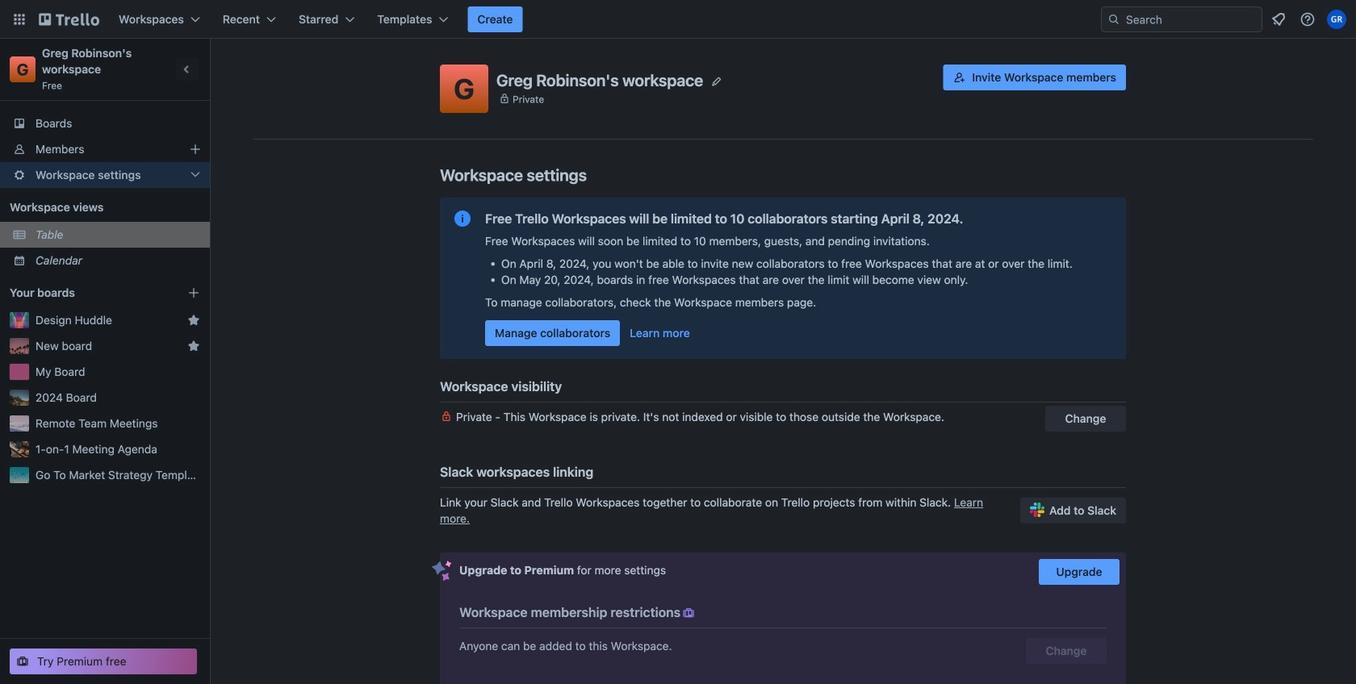 Task type: vqa. For each thing, say whether or not it's contained in the screenshot.
invite to the top
no



Task type: locate. For each thing, give the bounding box(es) containing it.
starred icon image
[[187, 314, 200, 327], [187, 340, 200, 353]]

add board image
[[187, 287, 200, 300]]

back to home image
[[39, 6, 99, 32]]

1 vertical spatial starred icon image
[[187, 340, 200, 353]]

workspace navigation collapse icon image
[[176, 58, 199, 81]]

0 notifications image
[[1269, 10, 1289, 29]]

0 vertical spatial starred icon image
[[187, 314, 200, 327]]

1 starred icon image from the top
[[187, 314, 200, 327]]

your boards with 7 items element
[[10, 283, 163, 303]]

2 starred icon image from the top
[[187, 340, 200, 353]]

search image
[[1108, 13, 1121, 26]]



Task type: describe. For each thing, give the bounding box(es) containing it.
Search field
[[1101, 6, 1263, 32]]

sparkle image
[[432, 561, 452, 582]]

open information menu image
[[1300, 11, 1316, 27]]

sm image
[[681, 606, 697, 622]]

greg robinson (gregrobinson96) image
[[1327, 10, 1347, 29]]

primary element
[[0, 0, 1356, 39]]



